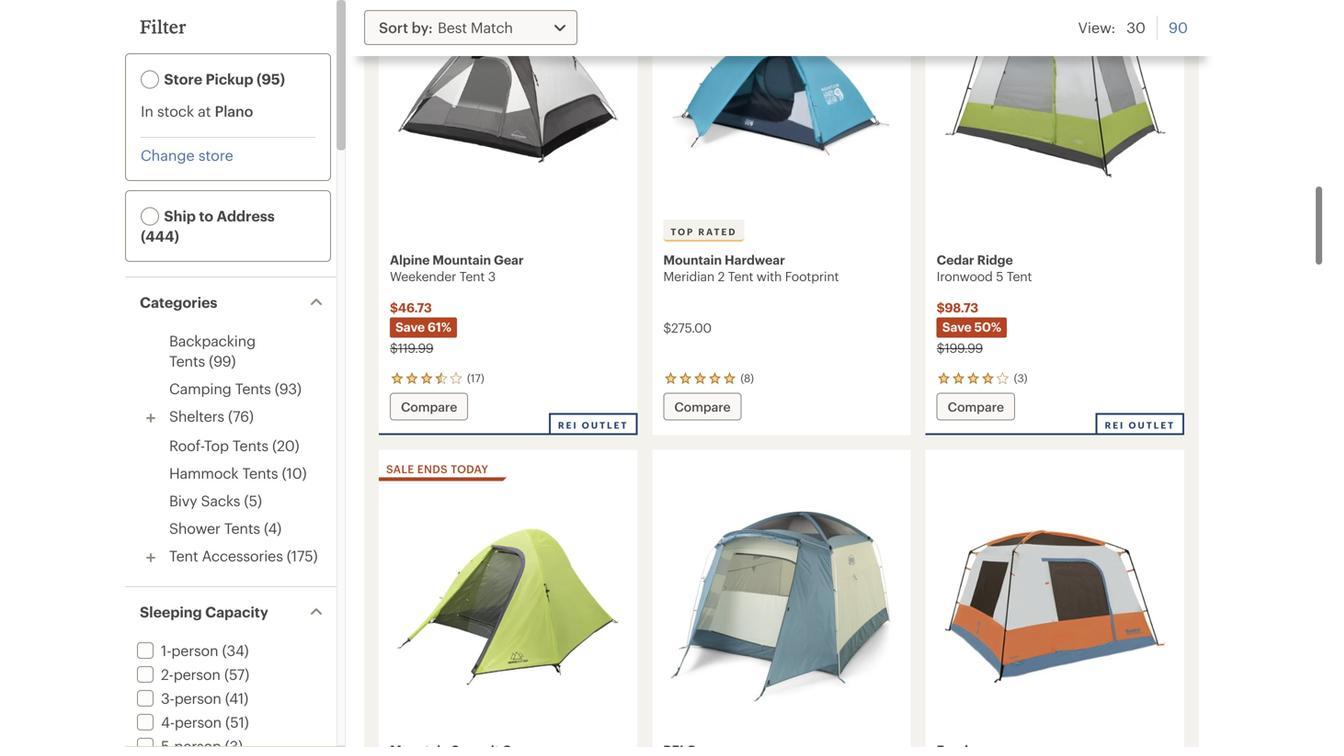 Task type: locate. For each thing, give the bounding box(es) containing it.
0 horizontal spatial mountain
[[433, 252, 491, 267]]

2 compare button from the left
[[663, 393, 742, 421]]

tent for mountain
[[460, 269, 485, 284]]

eureka copper canyon lx 4-person tent 0 image
[[937, 485, 1174, 729]]

sale ends today
[[386, 463, 489, 476]]

2 compare rei outlet from the left
[[948, 400, 1175, 431]]

shelters link
[[169, 408, 224, 425]]

2 rei from the left
[[1105, 420, 1125, 431]]

compare rei outlet down (3) at right
[[948, 400, 1175, 431]]

1 compare rei outlet from the left
[[401, 400, 628, 431]]

0 horizontal spatial rei
[[558, 420, 578, 431]]

tent right 5
[[1007, 269, 1032, 284]]

bivy sacks link
[[169, 493, 240, 510]]

change store button
[[141, 145, 233, 166]]

1 horizontal spatial top
[[671, 226, 695, 237]]

view:
[[1078, 19, 1116, 36]]

compare rei outlet
[[401, 400, 628, 431], [948, 400, 1175, 431]]

1 horizontal spatial rei
[[1105, 420, 1125, 431]]

roof-
[[169, 437, 204, 454]]

sacks
[[201, 493, 240, 510]]

categories
[[140, 294, 217, 311]]

roof-top tents link
[[169, 437, 268, 454]]

1 horizontal spatial mountain
[[663, 252, 722, 267]]

compare rei outlet for $98.73 save 50% $199.99
[[948, 400, 1175, 431]]

sleeping capacity button
[[125, 588, 337, 637]]

tent left 3
[[460, 269, 485, 284]]

top
[[671, 226, 695, 237], [204, 437, 229, 454]]

mountain up meridian
[[663, 252, 722, 267]]

shower tents (4)
[[169, 520, 282, 537]]

shower
[[169, 520, 221, 537]]

outlet
[[582, 420, 628, 431], [1129, 420, 1175, 431]]

(34)
[[222, 642, 249, 659]]

4-
[[161, 714, 175, 731]]

hammock tents link
[[169, 465, 278, 482]]

compare rei outlet for $46.73 save 61% $119.99
[[401, 400, 628, 431]]

change
[[141, 147, 195, 164]]

top up hammock tents link
[[204, 437, 229, 454]]

hammock
[[169, 465, 239, 482]]

ironwood
[[937, 269, 993, 284]]

2 compare from the left
[[674, 400, 731, 414]]

hardwear
[[725, 252, 785, 267]]

rei for $98.73 save 50% $199.99
[[1105, 420, 1125, 431]]

with
[[757, 269, 782, 284]]

gear
[[494, 252, 524, 267]]

compare down $119.99
[[401, 400, 457, 414]]

2 outlet from the left
[[1129, 420, 1175, 431]]

tents for hammock
[[242, 465, 278, 482]]

tent inside cedar ridge ironwood 5 tent
[[1007, 269, 1032, 284]]

alpine
[[390, 252, 430, 267]]

accessories
[[202, 548, 283, 565]]

ship
[[164, 207, 196, 224]]

0 horizontal spatial save
[[395, 320, 425, 334]]

top left rated
[[671, 226, 695, 237]]

1 horizontal spatial outlet
[[1129, 420, 1175, 431]]

tent accessories link
[[169, 548, 283, 565]]

compare button down the (8)
[[663, 393, 742, 421]]

rei for $46.73 save 61% $119.99
[[558, 420, 578, 431]]

2 horizontal spatial compare
[[948, 400, 1004, 414]]

compare down $275.00
[[674, 400, 731, 414]]

1 compare button from the left
[[390, 393, 468, 421]]

store
[[198, 147, 233, 164]]

1 outlet from the left
[[582, 420, 628, 431]]

backpacking
[[169, 332, 256, 350]]

50%
[[975, 320, 1002, 334]]

save down $46.73
[[395, 320, 425, 334]]

ridge
[[977, 252, 1013, 267]]

tent inside 'alpine mountain gear weekender tent 3'
[[460, 269, 485, 284]]

tents inside backpacking tents
[[169, 353, 205, 370]]

(3)
[[1014, 372, 1028, 385]]

2-person link
[[133, 666, 221, 683]]

address
[[217, 207, 275, 224]]

in
[[141, 103, 153, 120]]

1 mountain from the left
[[433, 252, 491, 267]]

2 mountain from the left
[[663, 252, 722, 267]]

store
[[164, 70, 202, 87]]

tents up (5)
[[242, 465, 278, 482]]

3 compare button from the left
[[937, 393, 1015, 421]]

2 horizontal spatial compare button
[[937, 393, 1015, 421]]

61%
[[428, 320, 452, 334]]

3 compare from the left
[[948, 400, 1004, 414]]

tents up '(76)'
[[235, 380, 271, 397]]

compare for $199.99
[[948, 400, 1004, 414]]

tent inside mountain hardwear meridian 2 tent with footprint
[[728, 269, 754, 284]]

0 horizontal spatial outlet
[[582, 420, 628, 431]]

(4)
[[264, 520, 282, 537]]

4-person link
[[133, 714, 222, 731]]

ends
[[417, 463, 448, 476]]

footprint
[[785, 269, 839, 284]]

compare button down (17)
[[390, 393, 468, 421]]

$98.73
[[937, 300, 979, 315]]

save for save 61%
[[395, 320, 425, 334]]

compare button
[[390, 393, 468, 421], [663, 393, 742, 421], [937, 393, 1015, 421]]

cedar ridge ironwood 5 tent 0 image
[[937, 0, 1174, 216]]

compare down $199.99
[[948, 400, 1004, 414]]

save inside $46.73 save 61% $119.99
[[395, 320, 425, 334]]

(95)
[[257, 70, 285, 87]]

filter
[[140, 16, 186, 37]]

1 horizontal spatial compare rei outlet
[[948, 400, 1175, 431]]

(8)
[[741, 372, 754, 385]]

tent right 2
[[728, 269, 754, 284]]

save
[[395, 320, 425, 334], [942, 320, 972, 334]]

mountain
[[433, 252, 491, 267], [663, 252, 722, 267]]

tents up accessories
[[224, 520, 260, 537]]

1 vertical spatial top
[[204, 437, 229, 454]]

0 horizontal spatial compare
[[401, 400, 457, 414]]

tents up camping
[[169, 353, 205, 370]]

save down $98.73
[[942, 320, 972, 334]]

compare for $119.99
[[401, 400, 457, 414]]

1 compare from the left
[[401, 400, 457, 414]]

compare button down (3) at right
[[937, 393, 1015, 421]]

1 horizontal spatial compare button
[[663, 393, 742, 421]]

pickup
[[206, 70, 253, 87]]

1 rei from the left
[[558, 420, 578, 431]]

compare rei outlet down (17)
[[401, 400, 628, 431]]

90
[[1169, 19, 1188, 36]]

2 save from the left
[[942, 320, 972, 334]]

0 vertical spatial top
[[671, 226, 695, 237]]

alpine mountain gear weekender tent 3
[[390, 252, 524, 284]]

plano
[[215, 103, 253, 120]]

mountain up 3
[[433, 252, 491, 267]]

(10)
[[282, 465, 307, 482]]

compare inside button
[[674, 400, 731, 414]]

roof-top tents (20)
[[169, 437, 299, 454]]

tent
[[460, 269, 485, 284], [728, 269, 754, 284], [1007, 269, 1032, 284], [169, 548, 198, 565]]

1 save from the left
[[395, 320, 425, 334]]

0 horizontal spatial compare button
[[390, 393, 468, 421]]

mountain summit gear northwood series ii 4-person backpacking tent 0 image
[[390, 485, 627, 729]]

1 horizontal spatial save
[[942, 320, 972, 334]]

rei
[[558, 420, 578, 431], [1105, 420, 1125, 431]]

compare
[[401, 400, 457, 414], [674, 400, 731, 414], [948, 400, 1004, 414]]

camping tents (93)
[[169, 380, 302, 397]]

save for save 50%
[[942, 320, 972, 334]]

compare button for $199.99
[[937, 393, 1015, 421]]

store pickup (95)
[[161, 70, 285, 87]]

1 horizontal spatial compare
[[674, 400, 731, 414]]

30
[[1127, 19, 1146, 36]]

0 horizontal spatial compare rei outlet
[[401, 400, 628, 431]]

save inside $98.73 save 50% $199.99
[[942, 320, 972, 334]]



Task type: vqa. For each thing, say whether or not it's contained in the screenshot.
(57)
yes



Task type: describe. For each thing, give the bounding box(es) containing it.
1-
[[161, 642, 171, 659]]

3-person link
[[133, 690, 221, 707]]

5
[[996, 269, 1004, 284]]

$46.73 save 61% $119.99
[[390, 300, 452, 355]]

(41)
[[225, 690, 248, 707]]

3-
[[161, 690, 174, 707]]

stock
[[157, 103, 194, 120]]

mountain hardwear meridian 2 tent with footprint 0 image
[[663, 0, 900, 216]]

to
[[199, 207, 213, 224]]

1-person (34) 2-person (57) 3-person (41) 4-person (51)
[[161, 642, 249, 731]]

outlet for $46.73 save 61% $119.99
[[582, 420, 628, 431]]

$275.00
[[663, 321, 712, 335]]

(17)
[[467, 372, 484, 385]]

person up 2-person link
[[171, 642, 218, 659]]

shelters
[[169, 408, 224, 425]]

(5)
[[244, 493, 262, 510]]

categories button
[[125, 278, 337, 327]]

backpacking tents link
[[169, 332, 256, 370]]

$46.73
[[390, 300, 432, 315]]

today
[[451, 463, 489, 476]]

(93)
[[275, 380, 302, 397]]

alpine mountain gear weekender tent 3 0 image
[[390, 0, 627, 216]]

camping
[[169, 380, 231, 397]]

change store
[[141, 147, 233, 164]]

toggle tent-accessories sub-items image
[[140, 547, 162, 569]]

sale
[[386, 463, 414, 476]]

meridian
[[663, 269, 715, 284]]

cedar ridge ironwood 5 tent
[[937, 252, 1032, 284]]

rei co-op skyward 6 tent 0 image
[[663, 485, 900, 729]]

(51)
[[225, 714, 249, 731]]

cedar
[[937, 252, 975, 267]]

bivy sacks (5)
[[169, 493, 262, 510]]

(175)
[[287, 548, 318, 565]]

tents for camping
[[235, 380, 271, 397]]

tent for ridge
[[1007, 269, 1032, 284]]

outlet for $98.73 save 50% $199.99
[[1129, 420, 1175, 431]]

1-person link
[[133, 642, 218, 659]]

bivy
[[169, 493, 197, 510]]

camping tents link
[[169, 380, 271, 397]]

90 link
[[1169, 16, 1188, 40]]

at
[[198, 103, 211, 120]]

person up 3-person link
[[174, 666, 221, 683]]

weekender
[[390, 269, 456, 284]]

$199.99
[[937, 341, 983, 355]]

3
[[488, 269, 496, 284]]

tent for hardwear
[[728, 269, 754, 284]]

shower tents link
[[169, 520, 260, 537]]

2-
[[161, 666, 174, 683]]

tents for backpacking
[[169, 353, 205, 370]]

(76)
[[228, 408, 254, 425]]

(444)
[[141, 228, 179, 245]]

0 horizontal spatial top
[[204, 437, 229, 454]]

mountain inside 'alpine mountain gear weekender tent 3'
[[433, 252, 491, 267]]

ship to address (444)
[[141, 207, 275, 245]]

top rated
[[671, 226, 737, 237]]

$119.99
[[390, 341, 434, 355]]

toggle shelters sub-items image
[[140, 407, 162, 430]]

mountain inside mountain hardwear meridian 2 tent with footprint
[[663, 252, 722, 267]]

ship to address (444) button
[[130, 195, 327, 258]]

tent down shower
[[169, 548, 198, 565]]

person up 4-person link
[[174, 690, 221, 707]]

capacity
[[205, 604, 268, 621]]

rated
[[698, 226, 737, 237]]

person down 3-person link
[[175, 714, 222, 731]]

(99)
[[209, 353, 236, 370]]

(57)
[[224, 666, 249, 683]]

compare button for $119.99
[[390, 393, 468, 421]]

$98.73 save 50% $199.99
[[937, 300, 1002, 355]]

tents up the hammock tents (10)
[[233, 437, 268, 454]]

in stock at plano
[[141, 103, 253, 120]]

sleeping capacity
[[140, 604, 268, 621]]

shelters (76)
[[169, 408, 254, 425]]

tent accessories (175)
[[169, 548, 318, 565]]

2
[[718, 269, 725, 284]]

hammock tents (10)
[[169, 465, 307, 482]]

mountain hardwear meridian 2 tent with footprint
[[663, 252, 839, 284]]

sleeping
[[140, 604, 202, 621]]

tents for shower
[[224, 520, 260, 537]]



